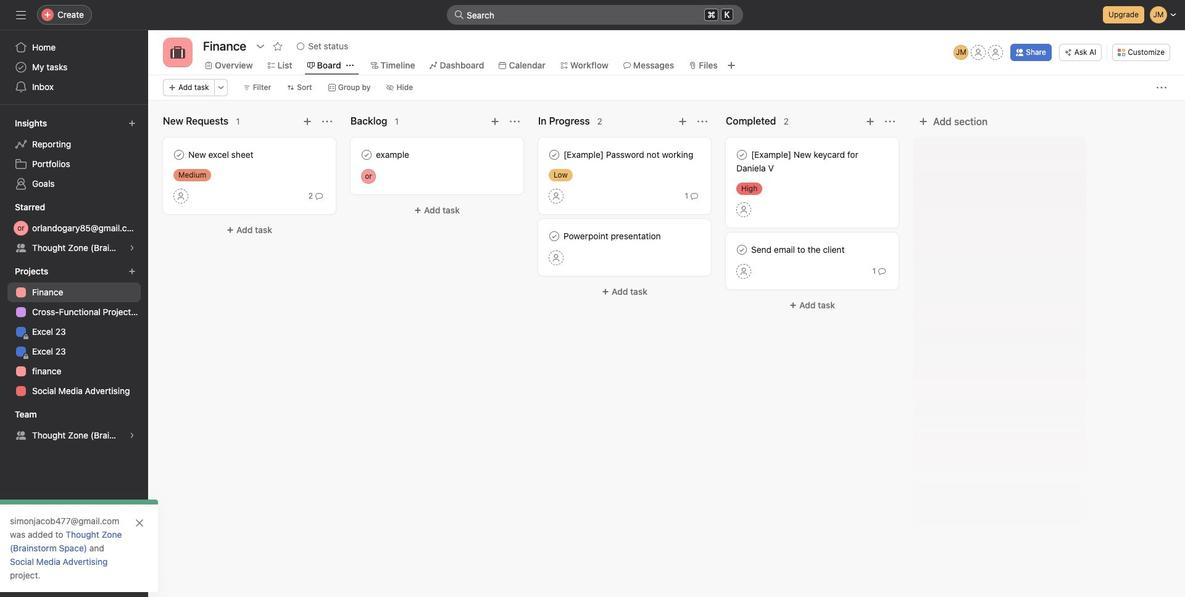 Task type: locate. For each thing, give the bounding box(es) containing it.
1 horizontal spatial add task image
[[866, 117, 875, 127]]

2 more section actions image from the left
[[510, 117, 520, 127]]

add task image
[[302, 117, 312, 127], [678, 117, 688, 127]]

mark complete checkbox for second add task icon from right
[[359, 148, 374, 162]]

1 comment image
[[691, 193, 698, 200], [878, 268, 886, 275]]

add task image
[[490, 117, 500, 127], [866, 117, 875, 127]]

1 more section actions image from the left
[[698, 117, 707, 127]]

0 horizontal spatial 1 comment image
[[691, 193, 698, 200]]

see details, thought zone (brainstorm space) image
[[128, 244, 136, 252]]

more section actions image
[[322, 117, 332, 127], [510, 117, 520, 127]]

mark complete checkbox for 2nd add task icon from left
[[735, 148, 749, 162]]

1 horizontal spatial add task image
[[678, 117, 688, 127]]

mark complete image for second add task icon from right's mark complete checkbox
[[359, 148, 374, 162]]

manage project members image
[[954, 45, 969, 60]]

1 horizontal spatial more actions image
[[1157, 83, 1167, 93]]

1 vertical spatial 1 comment image
[[878, 268, 886, 275]]

0 horizontal spatial add task image
[[302, 117, 312, 127]]

global element
[[0, 30, 148, 104]]

more actions image
[[1157, 83, 1167, 93], [217, 84, 224, 91]]

more section actions image for 1st add task image from right
[[698, 117, 707, 127]]

1 more section actions image from the left
[[322, 117, 332, 127]]

teams element
[[0, 404, 148, 448]]

mark complete checkbox for second add task image from the right
[[172, 148, 186, 162]]

2 add task image from the left
[[678, 117, 688, 127]]

0 horizontal spatial more section actions image
[[322, 117, 332, 127]]

more section actions image for 2nd add task icon from left
[[885, 117, 895, 127]]

Mark complete checkbox
[[172, 148, 186, 162], [359, 148, 374, 162], [547, 148, 562, 162], [735, 148, 749, 162], [735, 243, 749, 257]]

0 horizontal spatial add task image
[[490, 117, 500, 127]]

None text field
[[200, 35, 250, 57]]

tab actions image
[[346, 62, 354, 69]]

toggle assignee popover image
[[361, 169, 376, 184]]

insights element
[[0, 112, 148, 196]]

1 vertical spatial mark complete image
[[735, 243, 749, 257]]

mark complete image
[[359, 148, 374, 162], [547, 148, 562, 162], [735, 148, 749, 162], [547, 229, 562, 244]]

1 horizontal spatial more section actions image
[[510, 117, 520, 127]]

close image
[[135, 519, 144, 528]]

new project or portfolio image
[[128, 268, 136, 275]]

more section actions image
[[698, 117, 707, 127], [885, 117, 895, 127]]

new insights image
[[128, 120, 136, 127]]

1 horizontal spatial more section actions image
[[885, 117, 895, 127]]

2 add task image from the left
[[866, 117, 875, 127]]

briefcase image
[[170, 45, 185, 60]]

None field
[[447, 5, 743, 25]]

starred element
[[0, 196, 148, 261]]

0 horizontal spatial more section actions image
[[698, 117, 707, 127]]

mark complete image
[[172, 148, 186, 162], [735, 243, 749, 257]]

2 more section actions image from the left
[[885, 117, 895, 127]]

add tab image
[[726, 60, 736, 70]]

0 vertical spatial mark complete image
[[172, 148, 186, 162]]

mark complete image for mark complete checkbox associated with 1st add task image from right
[[547, 148, 562, 162]]

mark complete image for mark complete option
[[547, 229, 562, 244]]



Task type: vqa. For each thing, say whether or not it's contained in the screenshot.
Attachments: Add a file to this task, Organ function research "IMAGE"
no



Task type: describe. For each thing, give the bounding box(es) containing it.
mark complete image for mark complete checkbox corresponding to 2nd add task icon from left
[[735, 148, 749, 162]]

1 horizontal spatial 1 comment image
[[878, 268, 886, 275]]

1 horizontal spatial mark complete image
[[735, 243, 749, 257]]

0 vertical spatial 1 comment image
[[691, 193, 698, 200]]

projects element
[[0, 261, 148, 404]]

prominent image
[[454, 10, 464, 20]]

see details, thought zone (brainstorm space) image
[[128, 432, 136, 440]]

1 add task image from the left
[[490, 117, 500, 127]]

show options image
[[256, 41, 266, 51]]

mark complete checkbox for 1st add task image from right
[[547, 148, 562, 162]]

hide sidebar image
[[16, 10, 26, 20]]

add to starred image
[[273, 41, 283, 51]]

Mark complete checkbox
[[547, 229, 562, 244]]

2 comments image
[[315, 193, 323, 200]]

0 horizontal spatial mark complete image
[[172, 148, 186, 162]]

1 add task image from the left
[[302, 117, 312, 127]]

0 horizontal spatial more actions image
[[217, 84, 224, 91]]

Search tasks, projects, and more text field
[[447, 5, 743, 25]]



